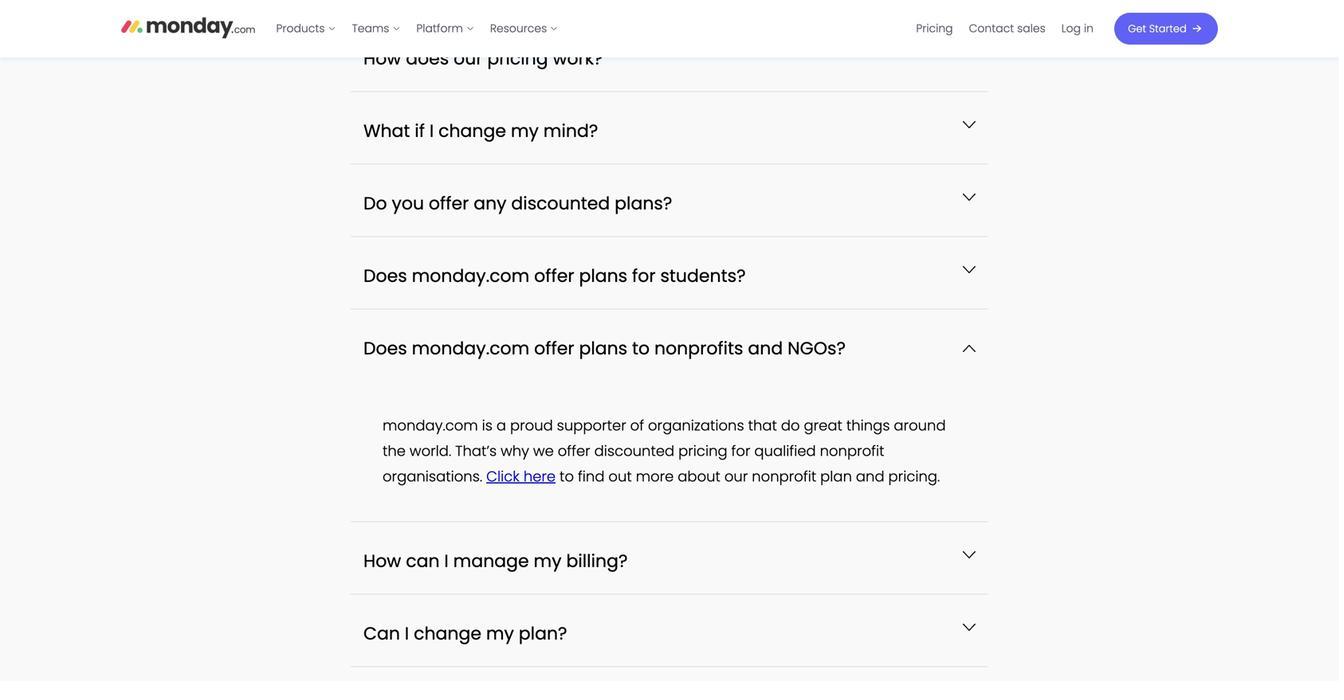 Task type: describe. For each thing, give the bounding box(es) containing it.
what if i change my mind? button
[[351, 92, 989, 164]]

can i change my plan?
[[364, 622, 567, 646]]

monday.com for does monday.com offer plans to nonprofits and ngos?
[[412, 336, 530, 361]]

for inside monday.com is a proud supporter of organizations that do great things around the world. that's why we offer discounted pricing for qualified nonprofit organisations.
[[732, 441, 751, 462]]

do you offer any discounted plans?
[[364, 191, 673, 216]]

do you offer any discounted plans? button
[[351, 165, 989, 236]]

how does our pricing work? button
[[351, 19, 989, 91]]

contact
[[970, 21, 1015, 36]]

why
[[501, 441, 530, 462]]

contact sales
[[970, 21, 1046, 36]]

does for does monday.com offer plans to nonprofits and ngos?
[[364, 336, 407, 361]]

1 vertical spatial change
[[414, 622, 482, 646]]

discounted inside the 'do you offer any discounted plans?' dropdown button
[[512, 191, 610, 216]]

organizations
[[648, 416, 745, 436]]

plan
[[821, 467, 853, 487]]

any
[[474, 191, 507, 216]]

plans?
[[615, 191, 673, 216]]

0 vertical spatial change
[[439, 119, 506, 143]]

nonprofit inside monday.com is a proud supporter of organizations that do great things around the world. that's why we offer discounted pricing for qualified nonprofit organisations.
[[820, 441, 885, 462]]

we
[[533, 441, 554, 462]]

platform link
[[409, 16, 482, 42]]

you
[[392, 191, 424, 216]]

can
[[364, 622, 400, 646]]

if
[[415, 119, 425, 143]]

things
[[847, 416, 890, 436]]

monday.com for does monday.com offer plans for students?
[[412, 264, 530, 288]]

log in
[[1062, 21, 1094, 36]]

do
[[781, 416, 800, 436]]

a
[[497, 416, 506, 436]]

i for can
[[445, 549, 449, 574]]

students?
[[661, 264, 746, 288]]

contact sales link
[[962, 16, 1054, 42]]

what
[[364, 119, 410, 143]]

the
[[383, 441, 406, 462]]

mind?
[[544, 119, 598, 143]]

list containing products
[[268, 0, 566, 57]]

how does our pricing work?
[[364, 46, 603, 70]]

teams link
[[344, 16, 409, 42]]

in
[[1085, 21, 1094, 36]]

products
[[276, 21, 325, 36]]

offer for to
[[534, 336, 575, 361]]

does monday.com offer plans for students?
[[364, 264, 746, 288]]

log
[[1062, 21, 1082, 36]]

billing?
[[567, 549, 628, 574]]

2 vertical spatial my
[[486, 622, 514, 646]]

resources
[[490, 21, 547, 36]]

monday.com is a proud supporter of organizations that do great things around the world. that's why we offer discounted pricing for qualified nonprofit organisations.
[[383, 416, 946, 487]]

1 vertical spatial nonprofit
[[752, 467, 817, 487]]

started
[[1150, 22, 1187, 36]]

and inside dropdown button
[[748, 336, 783, 361]]

that's
[[456, 441, 497, 462]]



Task type: locate. For each thing, give the bounding box(es) containing it.
change
[[439, 119, 506, 143], [414, 622, 482, 646]]

how for how does our pricing work?
[[364, 46, 401, 70]]

our
[[454, 46, 483, 70], [725, 467, 748, 487]]

of
[[631, 416, 644, 436]]

0 horizontal spatial to
[[560, 467, 574, 487]]

our right about
[[725, 467, 748, 487]]

great
[[804, 416, 843, 436]]

my
[[511, 119, 539, 143], [534, 549, 562, 574], [486, 622, 514, 646]]

1 horizontal spatial for
[[732, 441, 751, 462]]

pricing down resources
[[488, 46, 548, 70]]

0 vertical spatial discounted
[[512, 191, 610, 216]]

pricing
[[917, 21, 954, 36]]

does
[[406, 46, 449, 70]]

find
[[578, 467, 605, 487]]

get
[[1129, 22, 1147, 36]]

change right can
[[414, 622, 482, 646]]

0 horizontal spatial our
[[454, 46, 483, 70]]

plans for for
[[579, 264, 628, 288]]

pricing inside dropdown button
[[488, 46, 548, 70]]

nonprofit
[[820, 441, 885, 462], [752, 467, 817, 487]]

manage
[[454, 549, 529, 574]]

1 vertical spatial monday.com
[[412, 336, 530, 361]]

1 horizontal spatial and
[[856, 467, 885, 487]]

world.
[[410, 441, 452, 462]]

2 list from the left
[[909, 0, 1102, 57]]

ngos?
[[788, 336, 846, 361]]

1 vertical spatial to
[[560, 467, 574, 487]]

pricing inside monday.com is a proud supporter of organizations that do great things around the world. that's why we offer discounted pricing for qualified nonprofit organisations.
[[679, 441, 728, 462]]

1 horizontal spatial list
[[909, 0, 1102, 57]]

monday.com logo image
[[121, 10, 256, 44]]

out
[[609, 467, 632, 487]]

1 does from the top
[[364, 264, 407, 288]]

i
[[430, 119, 434, 143], [445, 549, 449, 574], [405, 622, 409, 646]]

pricing.
[[889, 467, 941, 487]]

1 horizontal spatial i
[[430, 119, 434, 143]]

1 vertical spatial pricing
[[679, 441, 728, 462]]

qualified
[[755, 441, 816, 462]]

change right if
[[439, 119, 506, 143]]

0 horizontal spatial list
[[268, 0, 566, 57]]

0 vertical spatial and
[[748, 336, 783, 361]]

discounted
[[512, 191, 610, 216], [595, 441, 675, 462]]

0 vertical spatial nonprofit
[[820, 441, 885, 462]]

offer inside dropdown button
[[534, 336, 575, 361]]

does inside dropdown button
[[364, 336, 407, 361]]

does monday.com offer plans for students? button
[[351, 237, 989, 309]]

1 vertical spatial our
[[725, 467, 748, 487]]

pricing
[[488, 46, 548, 70], [679, 441, 728, 462]]

monday.com up "is"
[[412, 336, 530, 361]]

plans inside dropdown button
[[579, 336, 628, 361]]

1 vertical spatial my
[[534, 549, 562, 574]]

i for if
[[430, 119, 434, 143]]

get started button
[[1115, 13, 1219, 45]]

1 list from the left
[[268, 0, 566, 57]]

log in link
[[1054, 16, 1102, 42]]

0 horizontal spatial pricing
[[488, 46, 548, 70]]

2 horizontal spatial i
[[445, 549, 449, 574]]

0 vertical spatial our
[[454, 46, 483, 70]]

for inside dropdown button
[[632, 264, 656, 288]]

how inside dropdown button
[[364, 549, 401, 574]]

proud
[[510, 416, 553, 436]]

to
[[632, 336, 650, 361], [560, 467, 574, 487]]

about
[[678, 467, 721, 487]]

0 vertical spatial monday.com
[[412, 264, 530, 288]]

2 vertical spatial monday.com
[[383, 416, 478, 436]]

platform
[[417, 21, 463, 36]]

0 vertical spatial plans
[[579, 264, 628, 288]]

plans up does monday.com offer plans to nonprofits and ngos?
[[579, 264, 628, 288]]

1 vertical spatial discounted
[[595, 441, 675, 462]]

discounted inside monday.com is a proud supporter of organizations that do great things around the world. that's why we offer discounted pricing for qualified nonprofit organisations.
[[595, 441, 675, 462]]

plans for to
[[579, 336, 628, 361]]

0 horizontal spatial for
[[632, 264, 656, 288]]

what if i change my mind?
[[364, 119, 598, 143]]

my left mind?
[[511, 119, 539, 143]]

my left plan? in the bottom left of the page
[[486, 622, 514, 646]]

2 does from the top
[[364, 336, 407, 361]]

my for change
[[511, 119, 539, 143]]

region containing monday.com is a proud supporter of organizations that do great things around the world. that's why we offer discounted pricing for qualified nonprofit organisations.
[[383, 413, 957, 490]]

pricing link
[[909, 16, 962, 42]]

how left can
[[364, 549, 401, 574]]

2 how from the top
[[364, 549, 401, 574]]

0 vertical spatial for
[[632, 264, 656, 288]]

how for how can i manage my billing?
[[364, 549, 401, 574]]

teams
[[352, 21, 389, 36]]

how can i manage my billing?
[[364, 549, 628, 574]]

is
[[482, 416, 493, 436]]

monday.com inside dropdown button
[[412, 336, 530, 361]]

plan?
[[519, 622, 567, 646]]

1 horizontal spatial pricing
[[679, 441, 728, 462]]

how
[[364, 46, 401, 70], [364, 549, 401, 574]]

our inside dropdown button
[[454, 46, 483, 70]]

0 vertical spatial pricing
[[488, 46, 548, 70]]

click here to find out more about our nonprofit plan and pricing.
[[487, 467, 941, 487]]

nonprofit down qualified
[[752, 467, 817, 487]]

does inside dropdown button
[[364, 264, 407, 288]]

1 plans from the top
[[579, 264, 628, 288]]

1 horizontal spatial our
[[725, 467, 748, 487]]

and inside region
[[856, 467, 885, 487]]

discounted down the of on the left of page
[[595, 441, 675, 462]]

offer
[[429, 191, 469, 216], [534, 264, 575, 288], [534, 336, 575, 361], [558, 441, 591, 462]]

click
[[487, 467, 520, 487]]

1 vertical spatial for
[[732, 441, 751, 462]]

for
[[632, 264, 656, 288], [732, 441, 751, 462]]

resources link
[[482, 16, 566, 42]]

0 vertical spatial how
[[364, 46, 401, 70]]

and left the ngos?
[[748, 336, 783, 361]]

to left find
[[560, 467, 574, 487]]

how can i manage my billing? button
[[351, 523, 989, 594]]

0 vertical spatial i
[[430, 119, 434, 143]]

for left students?
[[632, 264, 656, 288]]

0 vertical spatial my
[[511, 119, 539, 143]]

monday.com down any on the left of page
[[412, 264, 530, 288]]

do
[[364, 191, 387, 216]]

organisations.
[[383, 467, 483, 487]]

2 plans from the top
[[579, 336, 628, 361]]

work?
[[553, 46, 603, 70]]

plans up supporter
[[579, 336, 628, 361]]

my for manage
[[534, 549, 562, 574]]

more
[[636, 467, 674, 487]]

and
[[748, 336, 783, 361], [856, 467, 885, 487]]

get started
[[1129, 22, 1187, 36]]

around
[[894, 416, 946, 436]]

and right plan
[[856, 467, 885, 487]]

1 vertical spatial does
[[364, 336, 407, 361]]

plans inside dropdown button
[[579, 264, 628, 288]]

how down 'teams' "link"
[[364, 46, 401, 70]]

region
[[383, 413, 957, 490]]

list
[[268, 0, 566, 57], [909, 0, 1102, 57]]

does monday.com offer plans to nonprofits and ngos? button
[[351, 310, 989, 381]]

here
[[524, 467, 556, 487]]

can
[[406, 549, 440, 574]]

0 vertical spatial does
[[364, 264, 407, 288]]

1 vertical spatial i
[[445, 549, 449, 574]]

1 vertical spatial how
[[364, 549, 401, 574]]

list containing pricing
[[909, 0, 1102, 57]]

products link
[[268, 16, 344, 42]]

for down that
[[732, 441, 751, 462]]

to left the nonprofits
[[632, 336, 650, 361]]

click here link
[[487, 467, 556, 487]]

to inside dropdown button
[[632, 336, 650, 361]]

monday.com up world.
[[383, 416, 478, 436]]

0 vertical spatial to
[[632, 336, 650, 361]]

1 vertical spatial plans
[[579, 336, 628, 361]]

1 vertical spatial and
[[856, 467, 885, 487]]

0 horizontal spatial nonprofit
[[752, 467, 817, 487]]

sales
[[1018, 21, 1046, 36]]

can i change my plan? button
[[351, 595, 989, 667]]

how inside dropdown button
[[364, 46, 401, 70]]

supporter
[[557, 416, 627, 436]]

that
[[749, 416, 778, 436]]

offer inside monday.com is a proud supporter of organizations that do great things around the world. that's why we offer discounted pricing for qualified nonprofit organisations.
[[558, 441, 591, 462]]

our down platform link
[[454, 46, 483, 70]]

pricing up about
[[679, 441, 728, 462]]

monday.com inside monday.com is a proud supporter of organizations that do great things around the world. that's why we offer discounted pricing for qualified nonprofit organisations.
[[383, 416, 478, 436]]

main element
[[268, 0, 1219, 57]]

monday.com
[[412, 264, 530, 288], [412, 336, 530, 361], [383, 416, 478, 436]]

nonprofit up plan
[[820, 441, 885, 462]]

offer for for
[[534, 264, 575, 288]]

2 vertical spatial i
[[405, 622, 409, 646]]

nonprofits
[[655, 336, 744, 361]]

discounted right any on the left of page
[[512, 191, 610, 216]]

0 horizontal spatial and
[[748, 336, 783, 361]]

my left billing?
[[534, 549, 562, 574]]

1 horizontal spatial to
[[632, 336, 650, 361]]

0 horizontal spatial i
[[405, 622, 409, 646]]

does monday.com offer plans to nonprofits and ngos?
[[364, 336, 846, 361]]

1 horizontal spatial nonprofit
[[820, 441, 885, 462]]

1 how from the top
[[364, 46, 401, 70]]

offer for discounted
[[429, 191, 469, 216]]

does
[[364, 264, 407, 288], [364, 336, 407, 361]]

monday.com inside dropdown button
[[412, 264, 530, 288]]

does for does monday.com offer plans for students?
[[364, 264, 407, 288]]

plans
[[579, 264, 628, 288], [579, 336, 628, 361]]



Task type: vqa. For each thing, say whether or not it's contained in the screenshot.
workflows
no



